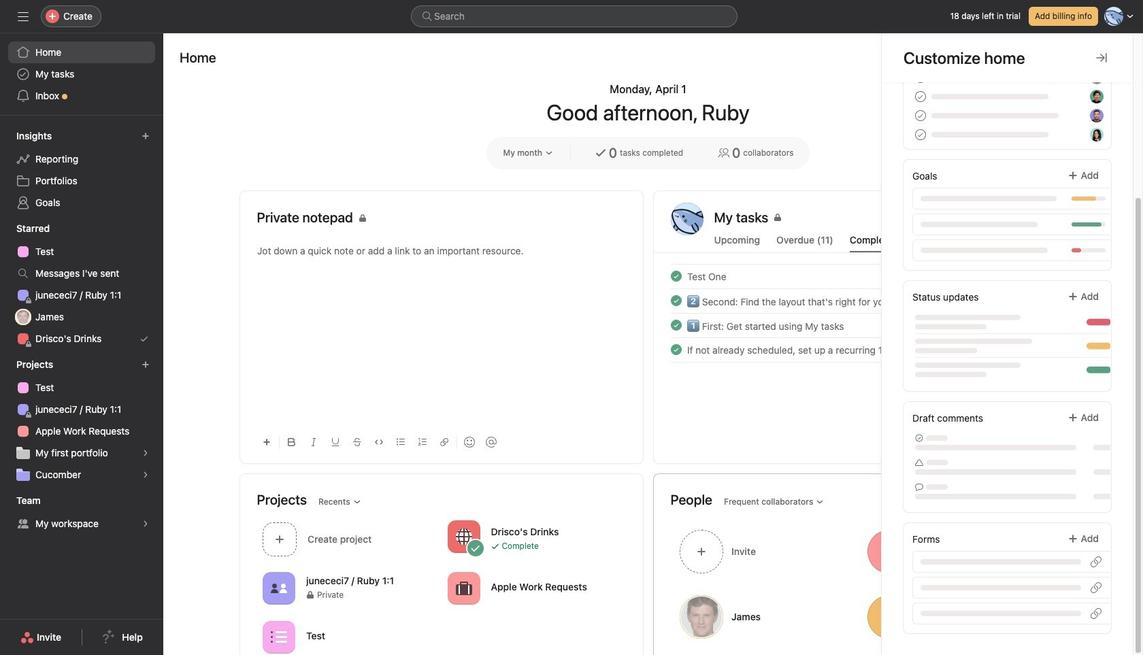 Task type: describe. For each thing, give the bounding box(es) containing it.
hide sidebar image
[[18, 11, 29, 22]]

see details, my first portfolio image
[[142, 449, 150, 457]]

global element
[[0, 33, 163, 115]]

3 list item from the top
[[654, 313, 1057, 338]]

bold image
[[288, 438, 296, 446]]

briefcase image
[[455, 580, 472, 597]]

new project or portfolio image
[[142, 361, 150, 369]]

globe image
[[455, 529, 472, 545]]

italics image
[[309, 438, 318, 446]]

strikethrough image
[[353, 438, 361, 446]]

completed checkbox for third list item from the bottom
[[668, 293, 684, 309]]

2 list item from the top
[[654, 289, 1057, 313]]

starred element
[[0, 216, 163, 353]]

3 completed image from the top
[[668, 342, 684, 358]]

link image
[[440, 438, 448, 446]]

see details, cucomber image
[[142, 471, 150, 479]]

bulleted list image
[[396, 438, 405, 446]]

numbered list image
[[418, 438, 426, 446]]

see details, my workspace image
[[142, 520, 150, 528]]



Task type: vqa. For each thing, say whether or not it's contained in the screenshot.
second List Item from the top
yes



Task type: locate. For each thing, give the bounding box(es) containing it.
3 completed checkbox from the top
[[668, 342, 684, 358]]

completed image
[[668, 268, 684, 285]]

at mention image
[[486, 437, 497, 448]]

people image
[[271, 580, 287, 597]]

completed checkbox for fourth list item from the top of the page
[[668, 342, 684, 358]]

toolbar
[[257, 427, 626, 457]]

2 vertical spatial completed checkbox
[[668, 342, 684, 358]]

underline image
[[331, 438, 339, 446]]

close customization pane image
[[1096, 52, 1107, 63]]

completed image
[[668, 293, 684, 309], [668, 317, 684, 334], [668, 342, 684, 358]]

insights element
[[0, 124, 163, 216]]

emoji image
[[464, 437, 475, 448]]

2 vertical spatial completed image
[[668, 342, 684, 358]]

0 vertical spatial completed checkbox
[[668, 293, 684, 309]]

1 vertical spatial completed checkbox
[[668, 317, 684, 334]]

0 vertical spatial completed image
[[668, 293, 684, 309]]

1 completed checkbox from the top
[[668, 293, 684, 309]]

code image
[[375, 438, 383, 446]]

2 completed checkbox from the top
[[668, 317, 684, 334]]

1 vertical spatial completed image
[[668, 317, 684, 334]]

list item
[[654, 264, 1057, 289], [654, 289, 1057, 313], [654, 313, 1057, 338], [654, 338, 1057, 362]]

1 list item from the top
[[654, 264, 1057, 289]]

insert an object image
[[262, 438, 271, 446]]

new insights image
[[142, 132, 150, 140]]

view profile image
[[671, 203, 703, 235]]

teams element
[[0, 489, 163, 538]]

Completed checkbox
[[668, 268, 684, 285]]

projects element
[[0, 353, 163, 489]]

2 completed image from the top
[[668, 317, 684, 334]]

list image
[[271, 629, 287, 646]]

1 completed image from the top
[[668, 293, 684, 309]]

4 list item from the top
[[654, 338, 1057, 362]]

completed checkbox for 3rd list item from the top of the page
[[668, 317, 684, 334]]

list box
[[411, 5, 738, 27]]

Completed checkbox
[[668, 293, 684, 309], [668, 317, 684, 334], [668, 342, 684, 358]]



